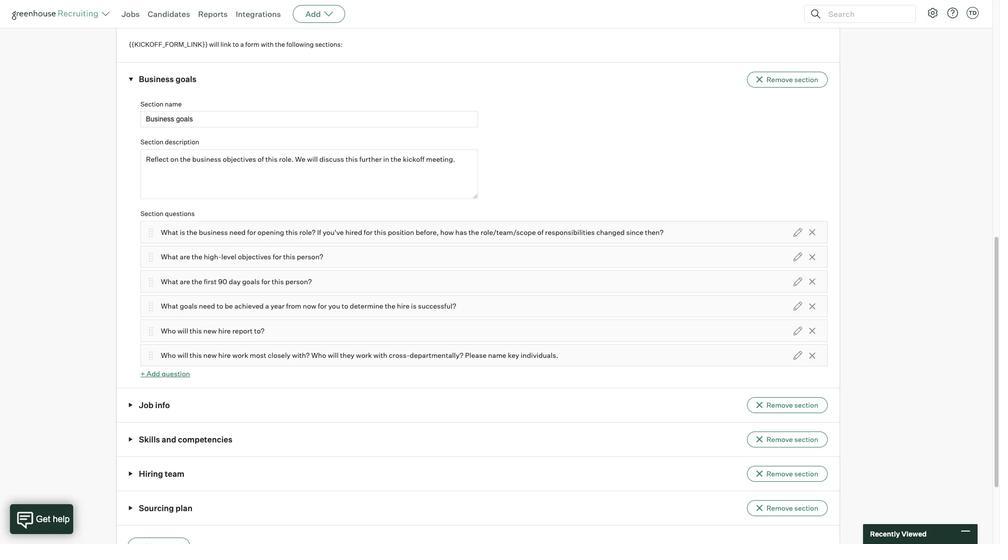 Task type: locate. For each thing, give the bounding box(es) containing it.
3 edit image from the top
[[794, 351, 803, 360]]

new left report
[[204, 327, 217, 335]]

are left high-
[[180, 253, 190, 261]]

1 new from the top
[[204, 327, 217, 335]]

what down section questions
[[161, 228, 178, 237]]

new for report
[[204, 327, 217, 335]]

greenhouse recruiting image
[[12, 8, 102, 20]]

0 vertical spatial edit image
[[794, 228, 803, 237]]

5 remove section from the top
[[767, 505, 819, 513]]

► left job
[[129, 403, 133, 409]]

3 remove section from the top
[[767, 436, 819, 444]]

section for hiring team
[[795, 470, 819, 479]]

and
[[162, 435, 176, 445]]

1 vertical spatial is
[[411, 302, 417, 311]]

how
[[441, 228, 454, 237]]

5 section from the top
[[795, 505, 819, 513]]

1 section from the top
[[141, 100, 164, 108]]

work left most at bottom left
[[232, 352, 248, 360]]

0 vertical spatial hire
[[397, 302, 410, 311]]

2 vertical spatial hire
[[218, 352, 231, 360]]

section for job info
[[795, 401, 819, 410]]

1 vertical spatial goals
[[242, 278, 260, 286]]

for right hired
[[364, 228, 373, 237]]

0 horizontal spatial a
[[240, 41, 244, 49]]

2 remove section from the top
[[767, 401, 819, 410]]

2 work from the left
[[356, 352, 372, 360]]

remove section
[[767, 75, 819, 84], [767, 401, 819, 410], [767, 436, 819, 444], [767, 470, 819, 479], [767, 505, 819, 513]]

person? down role? at the top of page
[[297, 253, 324, 261]]

section down business
[[141, 100, 164, 108]]

to left be at the left of page
[[217, 302, 223, 311]]

is left successful?
[[411, 302, 417, 311]]

is down questions on the left of page
[[180, 228, 185, 237]]

1 vertical spatial section
[[141, 138, 164, 146]]

name down '► business goals'
[[165, 100, 182, 108]]

what for what goals need to be achieved a year from now for you to determine the hire is successful?
[[161, 302, 178, 311]]

description
[[165, 138, 199, 146]]

with right form
[[261, 41, 274, 49]]

{{kickoff_form_link}} will link to a form with the following sections:
[[129, 41, 343, 49]]

you
[[329, 302, 340, 311]]

now
[[303, 302, 317, 311]]

to
[[233, 41, 239, 49], [217, 302, 223, 311], [342, 302, 349, 311]]

goals right day
[[242, 278, 260, 286]]

a left form
[[240, 41, 244, 49]]

is
[[180, 228, 185, 237], [411, 302, 417, 311]]

remove for skills and competencies
[[767, 436, 794, 444]]

add button
[[293, 5, 345, 23]]

who will this new hire report to?
[[161, 327, 265, 335]]

opening
[[258, 228, 284, 237]]

1 horizontal spatial with
[[374, 352, 388, 360]]

work
[[232, 352, 248, 360], [356, 352, 372, 360]]

4 remove from the top
[[767, 470, 794, 479]]

0 horizontal spatial is
[[180, 228, 185, 237]]

who
[[161, 327, 176, 335], [161, 352, 176, 360], [312, 352, 327, 360]]

integrations link
[[236, 9, 281, 19]]

this
[[286, 228, 298, 237], [374, 228, 387, 237], [283, 253, 296, 261], [272, 278, 284, 286], [190, 327, 202, 335], [190, 352, 202, 360]]

edit image
[[794, 253, 803, 262], [794, 302, 803, 311], [794, 327, 803, 336]]

questions
[[165, 210, 195, 218]]

with left "cross-"
[[374, 352, 388, 360]]

to right the link
[[233, 41, 239, 49]]

0 vertical spatial need
[[230, 228, 246, 237]]

what goals need to be achieved a year from now for you to determine the hire is successful?
[[161, 302, 457, 311]]

this down opening
[[283, 253, 296, 261]]

► inside '► business goals'
[[128, 78, 134, 82]]

2 vertical spatial edit image
[[794, 327, 803, 336]]

1 are from the top
[[180, 253, 190, 261]]

goals
[[176, 74, 197, 84], [242, 278, 260, 286], [180, 302, 197, 311]]

0 vertical spatial section
[[141, 100, 164, 108]]

what for what are the first 90 day goals for this person?
[[161, 278, 178, 286]]

name left key
[[488, 352, 507, 360]]

the left first
[[192, 278, 202, 286]]

0 vertical spatial is
[[180, 228, 185, 237]]

key
[[508, 352, 520, 360]]

the left following
[[275, 41, 285, 49]]

the
[[275, 41, 285, 49], [187, 228, 197, 237], [469, 228, 479, 237], [192, 253, 202, 261], [192, 278, 202, 286], [385, 302, 396, 311]]

hired
[[346, 228, 362, 237]]

skills and competencies
[[139, 435, 233, 445]]

0 vertical spatial goals
[[176, 74, 197, 84]]

the left business
[[187, 228, 197, 237]]

4 what from the top
[[161, 302, 178, 311]]

0 vertical spatial a
[[240, 41, 244, 49]]

90
[[218, 278, 227, 286]]

add up following
[[306, 9, 321, 19]]

1 horizontal spatial work
[[356, 352, 372, 360]]

the left high-
[[192, 253, 202, 261]]

need right business
[[230, 228, 246, 237]]

this left role? at the top of page
[[286, 228, 298, 237]]

need left be at the left of page
[[199, 302, 215, 311]]

recently viewed
[[871, 530, 927, 539]]

2 section from the top
[[141, 138, 164, 146]]

4 remove section from the top
[[767, 470, 819, 479]]

1 horizontal spatial add
[[306, 9, 321, 19]]

0 vertical spatial edit image
[[794, 253, 803, 262]]

3 section from the top
[[141, 210, 164, 218]]

0 horizontal spatial with
[[261, 41, 274, 49]]

remove section button for skills and competencies
[[748, 432, 828, 448]]

will for work
[[178, 352, 188, 360]]

► left sourcing
[[129, 506, 133, 512]]

1 remove from the top
[[767, 75, 794, 84]]

name
[[165, 100, 182, 108], [488, 352, 507, 360]]

section left 'description' at the left of page
[[141, 138, 164, 146]]

add right +
[[147, 370, 160, 379]]

form configuration
[[129, 8, 217, 21]]

3 section from the top
[[795, 436, 819, 444]]

1 vertical spatial with
[[374, 352, 388, 360]]

0 horizontal spatial add
[[147, 370, 160, 379]]

► for sourcing plan
[[129, 506, 133, 512]]

1 vertical spatial hire
[[218, 327, 231, 335]]

jobs
[[122, 9, 140, 19]]

edit image for person?
[[794, 253, 803, 262]]

remove section for job info
[[767, 401, 819, 410]]

successful?
[[418, 302, 457, 311]]

section for section description
[[141, 138, 164, 146]]

remove section for sourcing plan
[[767, 505, 819, 513]]

if
[[317, 228, 321, 237]]

then?
[[645, 228, 664, 237]]

1 vertical spatial name
[[488, 352, 507, 360]]

level
[[222, 253, 237, 261]]

who will this new hire work most closely with? who will they work with cross-departmentally? please name key individuals.
[[161, 352, 559, 360]]

1 what from the top
[[161, 228, 178, 237]]

sections:
[[315, 41, 343, 49]]

1 horizontal spatial need
[[230, 228, 246, 237]]

integrations
[[236, 9, 281, 19]]

0 horizontal spatial need
[[199, 302, 215, 311]]

1 edit image from the top
[[794, 228, 803, 237]]

individuals.
[[521, 352, 559, 360]]

high-
[[204, 253, 222, 261]]

add
[[306, 9, 321, 19], [147, 370, 160, 379]]

3 what from the top
[[161, 278, 178, 286]]

are
[[180, 253, 190, 261], [180, 278, 190, 286]]

determine
[[350, 302, 384, 311]]

3 remove section button from the top
[[748, 432, 828, 448]]

2 vertical spatial section
[[141, 210, 164, 218]]

are left first
[[180, 278, 190, 286]]

goals right business
[[176, 74, 197, 84]]

0 horizontal spatial name
[[165, 100, 182, 108]]

will for report
[[178, 327, 188, 335]]

reports
[[198, 9, 228, 19]]

new
[[204, 327, 217, 335], [204, 352, 217, 360]]

new down who will this new hire report to?
[[204, 352, 217, 360]]

1 edit image from the top
[[794, 253, 803, 262]]

0 vertical spatial are
[[180, 253, 190, 261]]

0 vertical spatial add
[[306, 9, 321, 19]]

edit image
[[794, 228, 803, 237], [794, 277, 803, 286], [794, 351, 803, 360]]

what up who will this new hire report to?
[[161, 302, 178, 311]]

hire for most
[[218, 352, 231, 360]]

► left business
[[128, 78, 134, 82]]

0 horizontal spatial to
[[217, 302, 223, 311]]

1 remove section from the top
[[767, 75, 819, 84]]

for left opening
[[247, 228, 256, 237]]

this left 'position'
[[374, 228, 387, 237]]

hire
[[397, 302, 410, 311], [218, 327, 231, 335], [218, 352, 231, 360]]

► business goals
[[128, 74, 197, 84]]

remove section button for hiring team
[[748, 467, 828, 483]]

1 vertical spatial edit image
[[794, 302, 803, 311]]

2 vertical spatial edit image
[[794, 351, 803, 360]]

what left first
[[161, 278, 178, 286]]

section
[[795, 75, 819, 84], [795, 401, 819, 410], [795, 436, 819, 444], [795, 470, 819, 479], [795, 505, 819, 513]]

5 remove section button from the top
[[748, 501, 828, 517]]

work right they
[[356, 352, 372, 360]]

► for hiring team
[[129, 471, 133, 477]]

to right "you"
[[342, 302, 349, 311]]

Section name text field
[[141, 111, 478, 128]]

2 section from the top
[[795, 401, 819, 410]]

hiring
[[139, 469, 163, 479]]

1 horizontal spatial to
[[233, 41, 239, 49]]

0 vertical spatial new
[[204, 327, 217, 335]]

1 section from the top
[[795, 75, 819, 84]]

1 horizontal spatial is
[[411, 302, 417, 311]]

1 remove section button from the top
[[748, 72, 828, 88]]

job info
[[139, 401, 170, 411]]

1 vertical spatial a
[[265, 302, 269, 311]]

will
[[209, 41, 219, 49], [178, 327, 188, 335], [178, 352, 188, 360], [328, 352, 339, 360]]

what are the first 90 day goals for this person?
[[161, 278, 312, 286]]

1 horizontal spatial a
[[265, 302, 269, 311]]

remove section for skills and competencies
[[767, 436, 819, 444]]

3 remove from the top
[[767, 436, 794, 444]]

2 remove from the top
[[767, 401, 794, 410]]

since
[[627, 228, 644, 237]]

with?
[[292, 352, 310, 360]]

5 remove from the top
[[767, 505, 794, 513]]

hire down who will this new hire report to?
[[218, 352, 231, 360]]

1 vertical spatial new
[[204, 352, 217, 360]]

section for section questions
[[141, 210, 164, 218]]

form
[[245, 41, 260, 49]]

2 are from the top
[[180, 278, 190, 286]]

person? up from
[[286, 278, 312, 286]]

who for who will this new hire report to?
[[161, 327, 176, 335]]

objectives
[[238, 253, 271, 261]]

role?
[[300, 228, 316, 237]]

2 new from the top
[[204, 352, 217, 360]]

1 horizontal spatial name
[[488, 352, 507, 360]]

of
[[538, 228, 544, 237]]

2 vertical spatial goals
[[180, 302, 197, 311]]

► left skills
[[129, 437, 133, 443]]

0 horizontal spatial work
[[232, 352, 248, 360]]

what
[[161, 228, 178, 237], [161, 253, 178, 261], [161, 278, 178, 286], [161, 302, 178, 311]]

1 vertical spatial edit image
[[794, 277, 803, 286]]

please
[[465, 352, 487, 360]]

edit image for role/team/scope
[[794, 228, 803, 237]]

configuration
[[155, 8, 217, 21]]

► left hiring at the bottom left
[[129, 471, 133, 477]]

remove section button for job info
[[748, 398, 828, 414]]

most
[[250, 352, 267, 360]]

4 section from the top
[[795, 470, 819, 479]]

section left questions on the left of page
[[141, 210, 164, 218]]

jobs link
[[122, 9, 140, 19]]

for
[[247, 228, 256, 237], [364, 228, 373, 237], [273, 253, 282, 261], [261, 278, 270, 286], [318, 302, 327, 311]]

hire left successful?
[[397, 302, 410, 311]]

1 vertical spatial need
[[199, 302, 215, 311]]

1 vertical spatial are
[[180, 278, 190, 286]]

goals up who will this new hire report to?
[[180, 302, 197, 311]]

2 edit image from the top
[[794, 302, 803, 311]]

section
[[141, 100, 164, 108], [141, 138, 164, 146], [141, 210, 164, 218]]

changed
[[597, 228, 625, 237]]

hire left report
[[218, 327, 231, 335]]

2 remove section button from the top
[[748, 398, 828, 414]]

2 what from the top
[[161, 253, 178, 261]]

what are the high-level objectives for this person?
[[161, 253, 324, 261]]

person?
[[297, 253, 324, 261], [286, 278, 312, 286]]

competencies
[[178, 435, 233, 445]]

4 remove section button from the top
[[748, 467, 828, 483]]

are for high-
[[180, 253, 190, 261]]

with
[[261, 41, 274, 49], [374, 352, 388, 360]]

candidates
[[148, 9, 190, 19]]

1 work from the left
[[232, 352, 248, 360]]

a left year
[[265, 302, 269, 311]]

first
[[204, 278, 217, 286]]

what left high-
[[161, 253, 178, 261]]



Task type: describe. For each thing, give the bounding box(es) containing it.
day
[[229, 278, 241, 286]]

has
[[456, 228, 467, 237]]

for right the objectives
[[273, 253, 282, 261]]

from
[[286, 302, 302, 311]]

to?
[[254, 327, 265, 335]]

► for skills and competencies
[[129, 437, 133, 443]]

closely
[[268, 352, 291, 360]]

add inside popup button
[[306, 9, 321, 19]]

hiring team
[[139, 469, 185, 479]]

► for job info
[[129, 403, 133, 409]]

sourcing
[[139, 504, 174, 514]]

to for need
[[217, 302, 223, 311]]

+
[[141, 370, 145, 379]]

viewed
[[902, 530, 927, 539]]

edit image for from
[[794, 302, 803, 311]]

section name
[[141, 100, 182, 108]]

td button
[[967, 7, 979, 19]]

configure image
[[928, 7, 940, 19]]

business
[[199, 228, 228, 237]]

will for form
[[209, 41, 219, 49]]

cross-
[[389, 352, 410, 360]]

2 edit image from the top
[[794, 277, 803, 286]]

remove for sourcing plan
[[767, 505, 794, 513]]

what for what is the business need for opening this role? if you've hired for this position before, how has the role/team/scope of responsibilities changed since then?
[[161, 228, 178, 237]]

who for who will this new hire work most closely with? who will they work with cross-departmentally? please name key individuals.
[[161, 352, 176, 360]]

are for first
[[180, 278, 190, 286]]

edit image for individuals.
[[794, 351, 803, 360]]

1 vertical spatial add
[[147, 370, 160, 379]]

remove section button for sourcing plan
[[748, 501, 828, 517]]

2 horizontal spatial to
[[342, 302, 349, 311]]

job
[[139, 401, 154, 411]]

the right has
[[469, 228, 479, 237]]

section questions
[[141, 210, 195, 218]]

Search text field
[[826, 7, 907, 21]]

year
[[271, 302, 285, 311]]

candidates link
[[148, 9, 190, 19]]

position
[[388, 228, 414, 237]]

form
[[129, 8, 153, 21]]

info
[[155, 401, 170, 411]]

section for skills and competencies
[[795, 436, 819, 444]]

they
[[340, 352, 355, 360]]

what for what are the high-level objectives for this person?
[[161, 253, 178, 261]]

to for link
[[233, 41, 239, 49]]

link
[[221, 41, 231, 49]]

what is the business need for opening this role? if you've hired for this position before, how has the role/team/scope of responsibilities changed since then?
[[161, 228, 664, 237]]

section for sourcing plan
[[795, 505, 819, 513]]

+ add question link
[[141, 370, 190, 379]]

0 vertical spatial person?
[[297, 253, 324, 261]]

for down the objectives
[[261, 278, 270, 286]]

this up year
[[272, 278, 284, 286]]

plan
[[176, 504, 193, 514]]

following
[[287, 41, 314, 49]]

3 edit image from the top
[[794, 327, 803, 336]]

new for work
[[204, 352, 217, 360]]

you've
[[323, 228, 344, 237]]

be
[[225, 302, 233, 311]]

remove for hiring team
[[767, 470, 794, 479]]

responsibilities
[[546, 228, 595, 237]]

achieved
[[235, 302, 264, 311]]

the right determine
[[385, 302, 396, 311]]

for left "you"
[[318, 302, 327, 311]]

before,
[[416, 228, 439, 237]]

td
[[969, 9, 977, 16]]

remove section for hiring team
[[767, 470, 819, 479]]

section description
[[141, 138, 199, 146]]

skills
[[139, 435, 160, 445]]

role/team/scope
[[481, 228, 536, 237]]

this up question
[[190, 352, 202, 360]]

team
[[165, 469, 185, 479]]

0 vertical spatial name
[[165, 100, 182, 108]]

Section description text field
[[141, 149, 478, 199]]

question
[[162, 370, 190, 379]]

remove for job info
[[767, 401, 794, 410]]

hire for to?
[[218, 327, 231, 335]]

departmentally?
[[410, 352, 464, 360]]

business
[[139, 74, 174, 84]]

report
[[232, 327, 253, 335]]

recently
[[871, 530, 901, 539]]

0 vertical spatial with
[[261, 41, 274, 49]]

section for section name
[[141, 100, 164, 108]]

td button
[[965, 5, 981, 21]]

+ add question
[[141, 370, 190, 379]]

sourcing plan
[[139, 504, 193, 514]]

reports link
[[198, 9, 228, 19]]

this left report
[[190, 327, 202, 335]]

{{kickoff_form_link}}
[[129, 41, 208, 49]]

1 vertical spatial person?
[[286, 278, 312, 286]]



Task type: vqa. For each thing, say whether or not it's contained in the screenshot.
have in the You have no individual goals. Goals are used to track progress on an activity.
no



